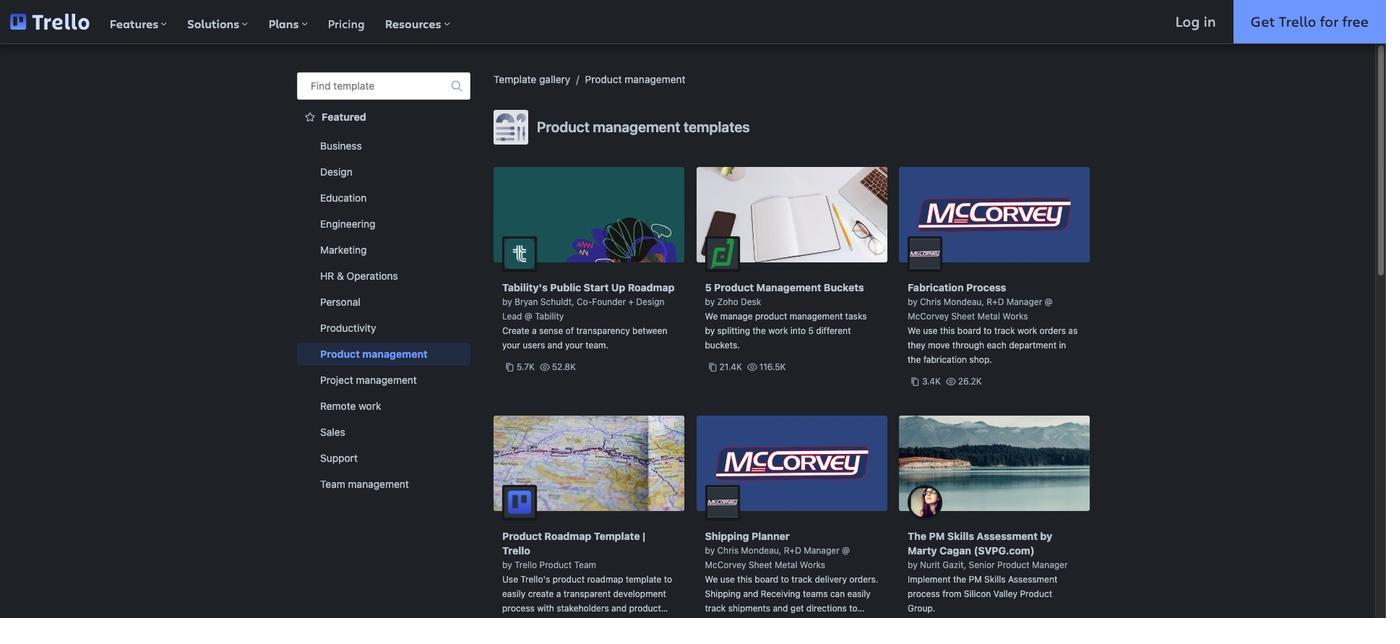Task type: describe. For each thing, give the bounding box(es) containing it.
start
[[584, 281, 609, 294]]

process
[[967, 281, 1007, 294]]

2 vertical spatial track
[[705, 603, 726, 614]]

mondeau, for planner
[[741, 545, 782, 556]]

tability
[[535, 311, 564, 322]]

product right gallery
[[585, 73, 622, 85]]

product inside 5 product management buckets by zoho desk we manage product management tasks by splitting the work into 5 different buckets.
[[714, 281, 754, 294]]

get
[[1251, 12, 1276, 31]]

management inside 5 product management buckets by zoho desk we manage product management tasks by splitting the work into 5 different buckets.
[[790, 311, 843, 322]]

tability's
[[502, 281, 548, 294]]

team inside 'product roadmap template | trello by trello product team use trello's product roadmap template to easily create a transparent development process with stakeholders and product owners.'
[[574, 560, 596, 570]]

sales link
[[297, 421, 471, 444]]

for
[[1320, 12, 1339, 31]]

process inside the pm skills assessment by marty cagan (svpg.com) by nurit gazit, senior product manager implement the pm skills assessment process from silicon valley product group.
[[908, 588, 940, 599]]

tability's public start up roadmap by bryan schuldt, co-founder + design lead @ tability create a sense of transparency between your users and your team.
[[502, 281, 675, 351]]

@ inside tability's public start up roadmap by bryan schuldt, co-founder + design lead @ tability create a sense of transparency between your users and your team.
[[525, 311, 533, 322]]

product management templates
[[537, 119, 750, 135]]

template inside 'product roadmap template | trello by trello product team use trello's product roadmap template to easily create a transparent development process with stakeholders and product owners.'
[[594, 530, 640, 542]]

team.
[[586, 340, 609, 351]]

resources
[[385, 16, 441, 32]]

team management link
[[297, 473, 471, 496]]

products.
[[735, 617, 774, 618]]

fabrication process by chris mondeau, r+d manager @ mccorvey sheet metal works we use this board to track work orders as they move through each department in the fabrication shop.
[[908, 281, 1078, 365]]

log in link
[[1159, 0, 1234, 43]]

nurit gazit, senior product manager image
[[908, 485, 943, 520]]

cagan
[[940, 544, 972, 557]]

0 horizontal spatial template
[[494, 73, 537, 85]]

0 horizontal spatial product management link
[[297, 343, 471, 366]]

from
[[943, 588, 962, 599]]

education link
[[297, 187, 471, 210]]

hr & operations link
[[297, 265, 471, 288]]

get trello for free link
[[1234, 0, 1387, 43]]

productivity
[[320, 322, 376, 334]]

featured
[[322, 111, 366, 123]]

personal link
[[297, 291, 471, 314]]

buckets.
[[705, 340, 740, 351]]

mondeau, for process
[[944, 296, 985, 307]]

mccorvey for fabrication
[[908, 311, 949, 322]]

the pm skills assessment by marty cagan (svpg.com) by nurit gazit, senior product manager implement the pm skills assessment process from silicon valley product group.
[[908, 530, 1068, 614]]

orders.
[[850, 574, 879, 585]]

and inside 'product roadmap template | trello by trello product team use trello's product roadmap template to easily create a transparent development process with stakeholders and product owners.'
[[612, 603, 627, 614]]

get
[[791, 603, 804, 614]]

1 horizontal spatial product
[[629, 603, 661, 614]]

+
[[629, 296, 634, 307]]

hr
[[320, 270, 334, 282]]

0 vertical spatial team
[[320, 478, 345, 490]]

shop.
[[970, 354, 992, 365]]

get trello for free
[[1251, 12, 1369, 31]]

team management
[[320, 478, 409, 490]]

can
[[831, 588, 845, 599]]

teams
[[803, 588, 828, 599]]

splitting
[[718, 325, 751, 336]]

sheet for process
[[952, 311, 975, 322]]

users
[[523, 340, 545, 351]]

26.2k
[[958, 376, 982, 387]]

pricing
[[328, 16, 365, 31]]

receiving
[[761, 588, 801, 599]]

product inside 5 product management buckets by zoho desk we manage product management tasks by splitting the work into 5 different buckets.
[[755, 311, 788, 322]]

senior
[[969, 560, 995, 570]]

manage
[[721, 311, 753, 322]]

move
[[928, 340, 950, 351]]

sense
[[539, 325, 563, 336]]

0 vertical spatial trello
[[1279, 12, 1317, 31]]

to right directions
[[850, 603, 858, 614]]

track for process
[[995, 325, 1015, 336]]

features
[[110, 16, 159, 32]]

0 horizontal spatial pm
[[929, 530, 945, 542]]

marketing
[[320, 244, 367, 256]]

delivery
[[815, 574, 847, 585]]

metal for process
[[978, 311, 1001, 322]]

to inside 'product roadmap template | trello by trello product team use trello's product roadmap template to easily create a transparent development process with stakeholders and product owners.'
[[664, 574, 672, 585]]

development
[[613, 588, 666, 599]]

owners.
[[502, 617, 534, 618]]

resources button
[[375, 0, 460, 43]]

Find template field
[[297, 72, 471, 100]]

with
[[537, 603, 554, 614]]

marketing link
[[297, 239, 471, 262]]

by inside fabrication process by chris mondeau, r+d manager @ mccorvey sheet metal works we use this board to track work orders as they move through each department in the fabrication shop.
[[908, 296, 918, 307]]

business
[[320, 140, 362, 152]]

solutions button
[[177, 0, 258, 43]]

engineering
[[320, 218, 376, 230]]

the inside the pm skills assessment by marty cagan (svpg.com) by nurit gazit, senior product manager implement the pm skills assessment process from silicon valley product group.
[[953, 574, 967, 585]]

this for shipping
[[738, 574, 753, 585]]

project
[[320, 374, 353, 386]]

5.7k
[[517, 361, 535, 372]]

@ for fabrication
[[1045, 296, 1053, 307]]

by inside 'product roadmap template | trello by trello product team use trello's product roadmap template to easily create a transparent development process with stakeholders and product owners.'
[[502, 560, 512, 570]]

remote work
[[320, 400, 381, 412]]

by inside the shipping planner by chris mondeau, r+d manager @ mccorvey sheet metal works we use this board to track delivery orders. shipping and receiving teams can easily track shipments and get directions to deliver products.
[[705, 545, 715, 556]]

create
[[528, 588, 554, 599]]

shipping planner by chris mondeau, r+d manager @ mccorvey sheet metal works we use this board to track delivery orders. shipping and receiving teams can easily track shipments and get directions to deliver products.
[[705, 530, 879, 618]]

work inside 5 product management buckets by zoho desk we manage product management tasks by splitting the work into 5 different buckets.
[[769, 325, 788, 336]]

chris mondeau, r+d manager @ mccorvey sheet metal works image
[[908, 236, 943, 271]]

co-
[[577, 296, 592, 307]]

3.4k
[[922, 376, 941, 387]]

1 horizontal spatial product management link
[[585, 73, 686, 85]]

1 horizontal spatial in
[[1204, 12, 1216, 31]]

0 vertical spatial assessment
[[977, 530, 1038, 542]]

buckets
[[824, 281, 864, 294]]

track for planner
[[792, 574, 813, 585]]

easily inside 'product roadmap template | trello by trello product team use trello's product roadmap template to easily create a transparent development process with stakeholders and product owners.'
[[502, 588, 526, 599]]

1 vertical spatial product
[[553, 574, 585, 585]]

trello product team image
[[502, 485, 537, 520]]

deliver
[[705, 617, 733, 618]]

2 vertical spatial trello
[[515, 560, 537, 570]]

and down receiving
[[773, 603, 788, 614]]

plans
[[269, 16, 299, 32]]

schuldt,
[[541, 296, 574, 307]]

chris for fabrication
[[920, 296, 942, 307]]

chris mondeau, r+d manager @ mccorvey sheet metal works image
[[705, 485, 740, 520]]

to inside fabrication process by chris mondeau, r+d manager @ mccorvey sheet metal works we use this board to track work orders as they move through each department in the fabrication shop.
[[984, 325, 992, 336]]

between
[[633, 325, 668, 336]]

and up shipments
[[744, 588, 759, 599]]

plans button
[[258, 0, 318, 43]]

52.8k
[[552, 361, 576, 372]]

by inside tability's public start up roadmap by bryan schuldt, co-founder + design lead @ tability create a sense of transparency between your users and your team.
[[502, 296, 512, 307]]

management
[[757, 281, 822, 294]]

gazit,
[[943, 560, 967, 570]]

1 horizontal spatial product management
[[585, 73, 686, 85]]

to up receiving
[[781, 574, 789, 585]]

1 vertical spatial pm
[[969, 574, 982, 585]]

tasks
[[846, 311, 867, 322]]

a inside 'product roadmap template | trello by trello product team use trello's product roadmap template to easily create a transparent development process with stakeholders and product owners.'
[[556, 588, 561, 599]]

project management link
[[297, 369, 471, 392]]

planner
[[752, 530, 790, 542]]

product down gallery
[[537, 119, 590, 135]]

product roadmap template | trello by trello product team use trello's product roadmap template to easily create a transparent development process with stakeholders and product owners.
[[502, 530, 672, 618]]

1 vertical spatial product management
[[320, 348, 428, 360]]

zoho desk image
[[705, 236, 740, 271]]

marty
[[908, 544, 937, 557]]

nurit
[[920, 560, 940, 570]]

product down '(svpg.com)'
[[998, 560, 1030, 570]]

support link
[[297, 447, 471, 470]]

use for fabrication
[[923, 325, 938, 336]]

featured link
[[297, 106, 471, 129]]

the
[[908, 530, 927, 542]]

manager for planner
[[804, 545, 840, 556]]

product right valley
[[1020, 588, 1053, 599]]

product management icon image
[[494, 110, 528, 145]]

board for planner
[[755, 574, 779, 585]]

product up trello's
[[540, 560, 572, 570]]

fabrication
[[908, 281, 964, 294]]

roadmap inside 'product roadmap template | trello by trello product team use trello's product roadmap template to easily create a transparent development process with stakeholders and product owners.'
[[545, 530, 592, 542]]



Task type: vqa. For each thing, say whether or not it's contained in the screenshot.
Mondeau, associated with Process
yes



Task type: locate. For each thing, give the bounding box(es) containing it.
1 horizontal spatial mondeau,
[[944, 296, 985, 307]]

use
[[923, 325, 938, 336], [721, 574, 735, 585]]

easily down orders.
[[848, 588, 871, 599]]

this up the move
[[940, 325, 955, 336]]

your down create
[[502, 340, 520, 351]]

work down project management
[[359, 400, 381, 412]]

116.5k
[[760, 361, 786, 372]]

to up "each"
[[984, 325, 992, 336]]

manager inside the pm skills assessment by marty cagan (svpg.com) by nurit gazit, senior product manager implement the pm skills assessment process from silicon valley product group.
[[1032, 560, 1068, 570]]

r+d for planner
[[784, 545, 802, 556]]

0 vertical spatial use
[[923, 325, 938, 336]]

0 vertical spatial we
[[705, 311, 718, 322]]

product up transparent
[[553, 574, 585, 585]]

the inside 5 product management buckets by zoho desk we manage product management tasks by splitting the work into 5 different buckets.
[[753, 325, 766, 336]]

2 vertical spatial product
[[629, 603, 661, 614]]

implement
[[908, 574, 951, 585]]

0 horizontal spatial board
[[755, 574, 779, 585]]

orders
[[1040, 325, 1066, 336]]

r+d down planner
[[784, 545, 802, 556]]

hr & operations
[[320, 270, 398, 282]]

1 your from the left
[[502, 340, 520, 351]]

1 horizontal spatial sheet
[[952, 311, 975, 322]]

1 horizontal spatial work
[[769, 325, 788, 336]]

0 horizontal spatial team
[[320, 478, 345, 490]]

log in
[[1176, 12, 1216, 31]]

roadmap inside tability's public start up roadmap by bryan schuldt, co-founder + design lead @ tability create a sense of transparency between your users and your team.
[[628, 281, 675, 294]]

the inside fabrication process by chris mondeau, r+d manager @ mccorvey sheet metal works we use this board to track work orders as they move through each department in the fabrication shop.
[[908, 354, 921, 365]]

chris down fabrication
[[920, 296, 942, 307]]

each
[[987, 340, 1007, 351]]

template up featured
[[334, 80, 375, 92]]

metal inside the shipping planner by chris mondeau, r+d manager @ mccorvey sheet metal works we use this board to track delivery orders. shipping and receiving teams can easily track shipments and get directions to deliver products.
[[775, 560, 798, 570]]

manager up delivery
[[804, 545, 840, 556]]

5 product management buckets by zoho desk we manage product management tasks by splitting the work into 5 different buckets.
[[705, 281, 867, 351]]

2 vertical spatial manager
[[1032, 560, 1068, 570]]

0 vertical spatial r+d
[[987, 296, 1004, 307]]

use inside the shipping planner by chris mondeau, r+d manager @ mccorvey sheet metal works we use this board to track delivery orders. shipping and receiving teams can easily track shipments and get directions to deliver products.
[[721, 574, 735, 585]]

manager
[[1007, 296, 1043, 307], [804, 545, 840, 556], [1032, 560, 1068, 570]]

2 horizontal spatial the
[[953, 574, 967, 585]]

work inside fabrication process by chris mondeau, r+d manager @ mccorvey sheet metal works we use this board to track work orders as they move through each department in the fabrication shop.
[[1018, 325, 1038, 336]]

use inside fabrication process by chris mondeau, r+d manager @ mccorvey sheet metal works we use this board to track work orders as they move through each department in the fabrication shop.
[[923, 325, 938, 336]]

board for process
[[958, 325, 982, 336]]

gallery
[[539, 73, 571, 85]]

zoho
[[718, 296, 739, 307]]

product management up project management
[[320, 348, 428, 360]]

and down development
[[612, 603, 627, 614]]

2 horizontal spatial @
[[1045, 296, 1053, 307]]

1 horizontal spatial template
[[626, 574, 662, 585]]

1 horizontal spatial easily
[[848, 588, 871, 599]]

track up deliver
[[705, 603, 726, 614]]

shipping
[[705, 530, 749, 542], [705, 588, 741, 599]]

0 horizontal spatial mccorvey
[[705, 560, 746, 570]]

transparency
[[576, 325, 630, 336]]

personal
[[320, 296, 361, 308]]

find
[[311, 80, 331, 92]]

product down desk
[[755, 311, 788, 322]]

a right create
[[556, 588, 561, 599]]

fabrication
[[924, 354, 967, 365]]

1 horizontal spatial works
[[1003, 311, 1028, 322]]

0 horizontal spatial metal
[[775, 560, 798, 570]]

1 vertical spatial trello
[[502, 544, 531, 557]]

this for fabrication
[[940, 325, 955, 336]]

1 horizontal spatial pm
[[969, 574, 982, 585]]

product down development
[[629, 603, 661, 614]]

team
[[320, 478, 345, 490], [574, 560, 596, 570]]

r+d down process
[[987, 296, 1004, 307]]

chris down chris mondeau, r+d manager @ mccorvey sheet metal works icon
[[718, 545, 739, 556]]

work
[[769, 325, 788, 336], [1018, 325, 1038, 336], [359, 400, 381, 412]]

assessment up valley
[[1008, 574, 1058, 585]]

shipping up deliver
[[705, 588, 741, 599]]

a up users
[[532, 325, 537, 336]]

project management
[[320, 374, 417, 386]]

2 your from the left
[[565, 340, 583, 351]]

this inside the shipping planner by chris mondeau, r+d manager @ mccorvey sheet metal works we use this board to track delivery orders. shipping and receiving teams can easily track shipments and get directions to deliver products.
[[738, 574, 753, 585]]

@ up delivery
[[842, 545, 850, 556]]

team up roadmap
[[574, 560, 596, 570]]

1 vertical spatial r+d
[[784, 545, 802, 556]]

1 vertical spatial sheet
[[749, 560, 773, 570]]

0 vertical spatial template
[[494, 73, 537, 85]]

group.
[[908, 603, 936, 614]]

1 vertical spatial manager
[[804, 545, 840, 556]]

1 vertical spatial shipping
[[705, 588, 741, 599]]

design down "business" at the top left of page
[[320, 166, 353, 178]]

mondeau, down process
[[944, 296, 985, 307]]

assessment up '(svpg.com)'
[[977, 530, 1038, 542]]

1 vertical spatial in
[[1059, 340, 1067, 351]]

sheet down planner
[[749, 560, 773, 570]]

use
[[502, 574, 518, 585]]

product management
[[585, 73, 686, 85], [320, 348, 428, 360]]

2 vertical spatial @
[[842, 545, 850, 556]]

5 down zoho desk icon
[[705, 281, 712, 294]]

pm
[[929, 530, 945, 542], [969, 574, 982, 585]]

product management up product management templates
[[585, 73, 686, 85]]

template gallery link
[[494, 73, 571, 85]]

1 easily from the left
[[502, 588, 526, 599]]

1 vertical spatial roadmap
[[545, 530, 592, 542]]

mccorvey down fabrication
[[908, 311, 949, 322]]

1 vertical spatial product management link
[[297, 343, 471, 366]]

1 horizontal spatial mccorvey
[[908, 311, 949, 322]]

track up "each"
[[995, 325, 1015, 336]]

metal inside fabrication process by chris mondeau, r+d manager @ mccorvey sheet metal works we use this board to track work orders as they move through each department in the fabrication shop.
[[978, 311, 1001, 322]]

0 vertical spatial product
[[755, 311, 788, 322]]

trello up use
[[502, 544, 531, 557]]

0 vertical spatial design
[[320, 166, 353, 178]]

0 horizontal spatial a
[[532, 325, 537, 336]]

they
[[908, 340, 926, 351]]

as
[[1069, 325, 1078, 336]]

mondeau, inside the shipping planner by chris mondeau, r+d manager @ mccorvey sheet metal works we use this board to track delivery orders. shipping and receiving teams can easily track shipments and get directions to deliver products.
[[741, 545, 782, 556]]

in
[[1204, 12, 1216, 31], [1059, 340, 1067, 351]]

0 horizontal spatial process
[[502, 603, 535, 614]]

track inside fabrication process by chris mondeau, r+d manager @ mccorvey sheet metal works we use this board to track work orders as they move through each department in the fabrication shop.
[[995, 325, 1015, 336]]

2 vertical spatial we
[[705, 574, 718, 585]]

work inside remote work link
[[359, 400, 381, 412]]

shipping down chris mondeau, r+d manager @ mccorvey sheet metal works icon
[[705, 530, 749, 542]]

0 horizontal spatial this
[[738, 574, 753, 585]]

roadmap up the +
[[628, 281, 675, 294]]

metal down process
[[978, 311, 1001, 322]]

pm up silicon
[[969, 574, 982, 585]]

work up department
[[1018, 325, 1038, 336]]

r+d inside the shipping planner by chris mondeau, r+d manager @ mccorvey sheet metal works we use this board to track delivery orders. shipping and receiving teams can easily track shipments and get directions to deliver products.
[[784, 545, 802, 556]]

r+d inside fabrication process by chris mondeau, r+d manager @ mccorvey sheet metal works we use this board to track work orders as they move through each department in the fabrication shop.
[[987, 296, 1004, 307]]

we
[[705, 311, 718, 322], [908, 325, 921, 336], [705, 574, 718, 585]]

we inside the shipping planner by chris mondeau, r+d manager @ mccorvey sheet metal works we use this board to track delivery orders. shipping and receiving teams can easily track shipments and get directions to deliver products.
[[705, 574, 718, 585]]

1 vertical spatial mondeau,
[[741, 545, 782, 556]]

sheet for planner
[[749, 560, 773, 570]]

easily down use
[[502, 588, 526, 599]]

mccorvey inside the shipping planner by chris mondeau, r+d manager @ mccorvey sheet metal works we use this board to track delivery orders. shipping and receiving teams can easily track shipments and get directions to deliver products.
[[705, 560, 746, 570]]

trello image
[[10, 14, 89, 30], [10, 14, 89, 30]]

product
[[755, 311, 788, 322], [553, 574, 585, 585], [629, 603, 661, 614]]

design inside tability's public start up roadmap by bryan schuldt, co-founder + design lead @ tability create a sense of transparency between your users and your team.
[[636, 296, 665, 307]]

0 horizontal spatial in
[[1059, 340, 1067, 351]]

in inside fabrication process by chris mondeau, r+d manager @ mccorvey sheet metal works we use this board to track work orders as they move through each department in the fabrication shop.
[[1059, 340, 1067, 351]]

work left into
[[769, 325, 788, 336]]

manager down '(svpg.com)'
[[1032, 560, 1068, 570]]

bryan schuldt, co-founder + design lead @ tability image
[[502, 236, 537, 271]]

1 vertical spatial template
[[594, 530, 640, 542]]

manager for process
[[1007, 296, 1043, 307]]

0 horizontal spatial work
[[359, 400, 381, 412]]

process up group.
[[908, 588, 940, 599]]

1 horizontal spatial @
[[842, 545, 850, 556]]

1 vertical spatial skills
[[985, 574, 1006, 585]]

use up shipments
[[721, 574, 735, 585]]

different
[[816, 325, 851, 336]]

productivity link
[[297, 317, 471, 340]]

and
[[548, 340, 563, 351], [744, 588, 759, 599], [612, 603, 627, 614], [773, 603, 788, 614]]

department
[[1009, 340, 1057, 351]]

@ inside the shipping planner by chris mondeau, r+d manager @ mccorvey sheet metal works we use this board to track delivery orders. shipping and receiving teams can easily track shipments and get directions to deliver products.
[[842, 545, 850, 556]]

shipments
[[728, 603, 771, 614]]

the down gazit,
[[953, 574, 967, 585]]

@ inside fabrication process by chris mondeau, r+d manager @ mccorvey sheet metal works we use this board to track work orders as they move through each department in the fabrication shop.
[[1045, 296, 1053, 307]]

public
[[550, 281, 581, 294]]

features button
[[100, 0, 177, 43]]

a
[[532, 325, 537, 336], [556, 588, 561, 599]]

1 vertical spatial track
[[792, 574, 813, 585]]

works for process
[[1003, 311, 1028, 322]]

board inside fabrication process by chris mondeau, r+d manager @ mccorvey sheet metal works we use this board to track work orders as they move through each department in the fabrication shop.
[[958, 325, 982, 336]]

bryan
[[515, 296, 538, 307]]

this inside fabrication process by chris mondeau, r+d manager @ mccorvey sheet metal works we use this board to track work orders as they move through each department in the fabrication shop.
[[940, 325, 955, 336]]

mondeau, inside fabrication process by chris mondeau, r+d manager @ mccorvey sheet metal works we use this board to track work orders as they move through each department in the fabrication shop.
[[944, 296, 985, 307]]

track up teams
[[792, 574, 813, 585]]

board up receiving
[[755, 574, 779, 585]]

template gallery
[[494, 73, 571, 85]]

free
[[1343, 12, 1369, 31]]

chris inside fabrication process by chris mondeau, r+d manager @ mccorvey sheet metal works we use this board to track work orders as they move through each department in the fabrication shop.
[[920, 296, 942, 307]]

0 horizontal spatial design
[[320, 166, 353, 178]]

the right "splitting"
[[753, 325, 766, 336]]

and down sense
[[548, 340, 563, 351]]

skills up cagan on the bottom
[[948, 530, 975, 542]]

0 vertical spatial manager
[[1007, 296, 1043, 307]]

0 vertical spatial 5
[[705, 281, 712, 294]]

a inside tability's public start up roadmap by bryan schuldt, co-founder + design lead @ tability create a sense of transparency between your users and your team.
[[532, 325, 537, 336]]

the down they
[[908, 354, 921, 365]]

team down support
[[320, 478, 345, 490]]

works for planner
[[800, 560, 826, 570]]

this
[[940, 325, 955, 336], [738, 574, 753, 585]]

0 horizontal spatial sheet
[[749, 560, 773, 570]]

remote
[[320, 400, 356, 412]]

1 horizontal spatial skills
[[985, 574, 1006, 585]]

0 horizontal spatial template
[[334, 80, 375, 92]]

works up department
[[1003, 311, 1028, 322]]

1 horizontal spatial a
[[556, 588, 561, 599]]

1 horizontal spatial track
[[792, 574, 813, 585]]

roadmap
[[587, 574, 623, 585]]

roadmap
[[628, 281, 675, 294], [545, 530, 592, 542]]

we inside 5 product management buckets by zoho desk we manage product management tasks by splitting the work into 5 different buckets.
[[705, 311, 718, 322]]

product up project
[[320, 348, 360, 360]]

1 horizontal spatial the
[[908, 354, 921, 365]]

assessment
[[977, 530, 1038, 542], [1008, 574, 1058, 585]]

pm right the
[[929, 530, 945, 542]]

0 horizontal spatial @
[[525, 311, 533, 322]]

0 vertical spatial product management link
[[585, 73, 686, 85]]

metal for planner
[[775, 560, 798, 570]]

design
[[320, 166, 353, 178], [636, 296, 665, 307]]

chris
[[920, 296, 942, 307], [718, 545, 739, 556]]

1 vertical spatial the
[[908, 354, 921, 365]]

2 easily from the left
[[848, 588, 871, 599]]

|
[[643, 530, 646, 542]]

5 right into
[[809, 325, 814, 336]]

0 vertical spatial sheet
[[952, 311, 975, 322]]

0 vertical spatial mccorvey
[[908, 311, 949, 322]]

0 vertical spatial works
[[1003, 311, 1028, 322]]

use for shipping
[[721, 574, 735, 585]]

easily
[[502, 588, 526, 599], [848, 588, 871, 599]]

0 horizontal spatial track
[[705, 603, 726, 614]]

1 horizontal spatial chris
[[920, 296, 942, 307]]

1 horizontal spatial 5
[[809, 325, 814, 336]]

trello up trello's
[[515, 560, 537, 570]]

of
[[566, 325, 574, 336]]

create
[[502, 325, 530, 336]]

1 vertical spatial chris
[[718, 545, 739, 556]]

0 vertical spatial roadmap
[[628, 281, 675, 294]]

1 vertical spatial assessment
[[1008, 574, 1058, 585]]

1 vertical spatial 5
[[809, 325, 814, 336]]

works inside the shipping planner by chris mondeau, r+d manager @ mccorvey sheet metal works we use this board to track delivery orders. shipping and receiving teams can easily track shipments and get directions to deliver products.
[[800, 560, 826, 570]]

0 vertical spatial shipping
[[705, 530, 749, 542]]

1 horizontal spatial your
[[565, 340, 583, 351]]

21.4k
[[720, 361, 742, 372]]

template inside field
[[334, 80, 375, 92]]

we down zoho
[[705, 311, 718, 322]]

0 horizontal spatial skills
[[948, 530, 975, 542]]

log
[[1176, 12, 1200, 31]]

0 vertical spatial @
[[1045, 296, 1053, 307]]

r+d for process
[[987, 296, 1004, 307]]

0 horizontal spatial r+d
[[784, 545, 802, 556]]

template
[[494, 73, 537, 85], [594, 530, 640, 542]]

0 horizontal spatial product management
[[320, 348, 428, 360]]

template up development
[[626, 574, 662, 585]]

works up delivery
[[800, 560, 826, 570]]

use up the move
[[923, 325, 938, 336]]

and inside tability's public start up roadmap by bryan schuldt, co-founder + design lead @ tability create a sense of transparency between your users and your team.
[[548, 340, 563, 351]]

trello left for on the right top
[[1279, 12, 1317, 31]]

sheet up through
[[952, 311, 975, 322]]

product management link down productivity link
[[297, 343, 471, 366]]

manager inside the shipping planner by chris mondeau, r+d manager @ mccorvey sheet metal works we use this board to track delivery orders. shipping and receiving teams can easily track shipments and get directions to deliver products.
[[804, 545, 840, 556]]

0 vertical spatial pm
[[929, 530, 945, 542]]

this up shipments
[[738, 574, 753, 585]]

2 shipping from the top
[[705, 588, 741, 599]]

1 vertical spatial mccorvey
[[705, 560, 746, 570]]

process inside 'product roadmap template | trello by trello product team use trello's product roadmap template to easily create a transparent development process with stakeholders and product owners.'
[[502, 603, 535, 614]]

process up owners.
[[502, 603, 535, 614]]

1 horizontal spatial board
[[958, 325, 982, 336]]

0 vertical spatial track
[[995, 325, 1015, 336]]

we inside fabrication process by chris mondeau, r+d manager @ mccorvey sheet metal works we use this board to track work orders as they move through each department in the fabrication shop.
[[908, 325, 921, 336]]

we up they
[[908, 325, 921, 336]]

sales
[[320, 426, 345, 438]]

in right log
[[1204, 12, 1216, 31]]

template inside 'product roadmap template | trello by trello product team use trello's product roadmap template to easily create a transparent development process with stakeholders and product owners.'
[[626, 574, 662, 585]]

1 horizontal spatial template
[[594, 530, 640, 542]]

roadmap up trello's
[[545, 530, 592, 542]]

1 vertical spatial process
[[502, 603, 535, 614]]

mondeau, down planner
[[741, 545, 782, 556]]

sheet inside fabrication process by chris mondeau, r+d manager @ mccorvey sheet metal works we use this board to track work orders as they move through each department in the fabrication shop.
[[952, 311, 975, 322]]

to
[[984, 325, 992, 336], [664, 574, 672, 585], [781, 574, 789, 585], [850, 603, 858, 614]]

chris inside the shipping planner by chris mondeau, r+d manager @ mccorvey sheet metal works we use this board to track delivery orders. shipping and receiving teams can easily track shipments and get directions to deliver products.
[[718, 545, 739, 556]]

1 vertical spatial works
[[800, 560, 826, 570]]

skills up valley
[[985, 574, 1006, 585]]

@ up orders on the right bottom of the page
[[1045, 296, 1053, 307]]

template left |
[[594, 530, 640, 542]]

0 horizontal spatial chris
[[718, 545, 739, 556]]

1 vertical spatial a
[[556, 588, 561, 599]]

0 horizontal spatial 5
[[705, 281, 712, 294]]

1 shipping from the top
[[705, 530, 749, 542]]

by
[[502, 296, 512, 307], [705, 296, 715, 307], [908, 296, 918, 307], [705, 325, 715, 336], [1041, 530, 1053, 542], [705, 545, 715, 556], [502, 560, 512, 570], [908, 560, 918, 570]]

design link
[[297, 160, 471, 184]]

1 horizontal spatial this
[[940, 325, 955, 336]]

track
[[995, 325, 1015, 336], [792, 574, 813, 585], [705, 603, 726, 614]]

silicon
[[964, 588, 991, 599]]

1 horizontal spatial design
[[636, 296, 665, 307]]

we up deliver
[[705, 574, 718, 585]]

works inside fabrication process by chris mondeau, r+d manager @ mccorvey sheet metal works we use this board to track work orders as they move through each department in the fabrication shop.
[[1003, 311, 1028, 322]]

we for fabrication
[[908, 325, 921, 336]]

1 horizontal spatial r+d
[[987, 296, 1004, 307]]

@ for shipping
[[842, 545, 850, 556]]

engineering link
[[297, 213, 471, 236]]

metal up receiving
[[775, 560, 798, 570]]

0 vertical spatial the
[[753, 325, 766, 336]]

mccorvey inside fabrication process by chris mondeau, r+d manager @ mccorvey sheet metal works we use this board to track work orders as they move through each department in the fabrication shop.
[[908, 311, 949, 322]]

product down 'trello product team' image
[[502, 530, 542, 542]]

manager inside fabrication process by chris mondeau, r+d manager @ mccorvey sheet metal works we use this board to track work orders as they move through each department in the fabrication shop.
[[1007, 296, 1043, 307]]

1 vertical spatial @
[[525, 311, 533, 322]]

valley
[[994, 588, 1018, 599]]

product management link up product management templates
[[585, 73, 686, 85]]

process
[[908, 588, 940, 599], [502, 603, 535, 614]]

to up development
[[664, 574, 672, 585]]

chris for shipping
[[718, 545, 739, 556]]

in down orders on the right bottom of the page
[[1059, 340, 1067, 351]]

design right the +
[[636, 296, 665, 307]]

0 vertical spatial product management
[[585, 73, 686, 85]]

founder
[[592, 296, 626, 307]]

we for shipping
[[705, 574, 718, 585]]

template left gallery
[[494, 73, 537, 85]]

your down of
[[565, 340, 583, 351]]

sheet inside the shipping planner by chris mondeau, r+d manager @ mccorvey sheet metal works we use this board to track delivery orders. shipping and receiving teams can easily track shipments and get directions to deliver products.
[[749, 560, 773, 570]]

trello
[[1279, 12, 1317, 31], [502, 544, 531, 557], [515, 560, 537, 570]]

1 horizontal spatial process
[[908, 588, 940, 599]]

product up zoho
[[714, 281, 754, 294]]

board inside the shipping planner by chris mondeau, r+d manager @ mccorvey sheet metal works we use this board to track delivery orders. shipping and receiving teams can easily track shipments and get directions to deliver products.
[[755, 574, 779, 585]]

1 vertical spatial design
[[636, 296, 665, 307]]

support
[[320, 452, 358, 464]]

0 vertical spatial template
[[334, 80, 375, 92]]

0 horizontal spatial mondeau,
[[741, 545, 782, 556]]

mondeau,
[[944, 296, 985, 307], [741, 545, 782, 556]]

0 vertical spatial in
[[1204, 12, 1216, 31]]

product management link
[[585, 73, 686, 85], [297, 343, 471, 366]]

1 horizontal spatial roadmap
[[628, 281, 675, 294]]

mccorvey up shipments
[[705, 560, 746, 570]]

@ down bryan
[[525, 311, 533, 322]]

easily inside the shipping planner by chris mondeau, r+d manager @ mccorvey sheet metal works we use this board to track delivery orders. shipping and receiving teams can easily track shipments and get directions to deliver products.
[[848, 588, 871, 599]]

pricing link
[[318, 0, 375, 43]]

mccorvey for shipping
[[705, 560, 746, 570]]

board up through
[[958, 325, 982, 336]]

1 vertical spatial use
[[721, 574, 735, 585]]

manager up orders on the right bottom of the page
[[1007, 296, 1043, 307]]

stakeholders
[[557, 603, 609, 614]]

5
[[705, 281, 712, 294], [809, 325, 814, 336]]



